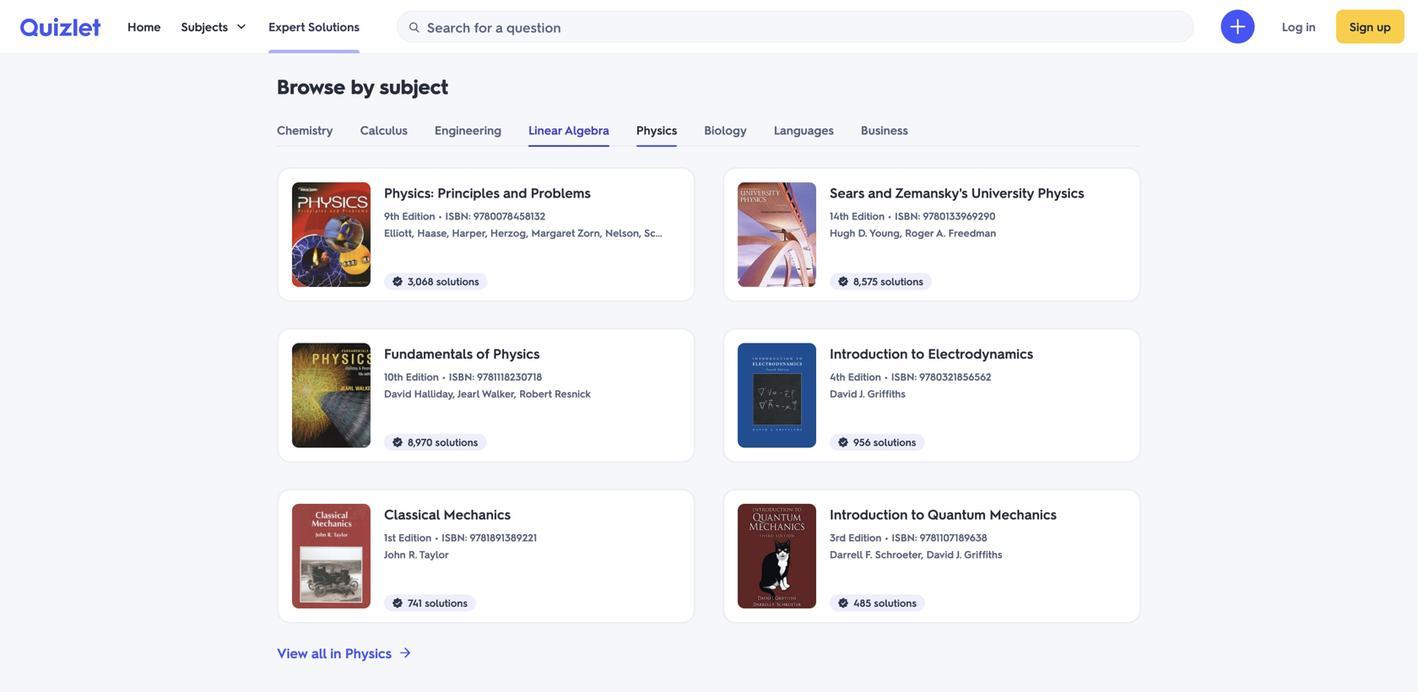Task type: vqa. For each thing, say whether or not it's contained in the screenshot.
home
yes



Task type: locate. For each thing, give the bounding box(es) containing it.
verified stamp image for fundamentals
[[391, 436, 404, 449]]

sears and zemansky's university physics 14th edition by hugh d. young, roger a. freedman image
[[738, 182, 816, 287]]

quizlet image
[[20, 17, 100, 36], [20, 18, 100, 36]]

1 introduction from the top
[[830, 344, 908, 362]]

485
[[853, 596, 871, 609]]

1 horizontal spatial david
[[830, 387, 857, 400]]

mechanics right quantum in the bottom of the page
[[990, 505, 1057, 523]]

physics tab
[[636, 113, 677, 147]]

classical
[[384, 505, 440, 523]]

view
[[277, 644, 308, 662]]

sign up button
[[1336, 10, 1405, 43]]

1 mechanics from the left
[[444, 505, 511, 523]]

isbn: up jearl
[[449, 370, 474, 383]]

sign up
[[1349, 19, 1391, 34]]

1 to from the top
[[911, 344, 924, 362]]

in
[[1306, 19, 1316, 34], [330, 644, 341, 662]]

isbn: inside the classical mechanics 1st edition • isbn: 9781891389221 john r. taylor
[[442, 531, 467, 544]]

0 horizontal spatial griffiths
[[867, 387, 906, 400]]

0 horizontal spatial and
[[503, 184, 527, 201]]

3rd
[[830, 531, 846, 544]]

edition right 4th
[[848, 370, 881, 383]]

robert
[[519, 387, 552, 400]]

log in
[[1282, 19, 1316, 34]]

biology tab
[[704, 113, 747, 147]]

2 horizontal spatial david
[[926, 548, 954, 561]]

1 and from the left
[[503, 184, 527, 201]]

create image
[[1228, 16, 1248, 37]]

zitzewitz
[[684, 226, 727, 239]]

1 vertical spatial introduction
[[830, 505, 908, 523]]

griffiths inside introduction to electrodynamics 4th edition • isbn: 9780321856562 david j. griffiths
[[867, 387, 906, 400]]

to up 9780321856562
[[911, 344, 924, 362]]

edition up r.
[[399, 531, 432, 544]]

2 mechanics from the left
[[990, 505, 1057, 523]]

edition up halliday,
[[406, 370, 439, 383]]

1 horizontal spatial griffiths
[[964, 548, 1002, 561]]

2 introduction from the top
[[830, 505, 908, 523]]

2 and from the left
[[868, 184, 892, 201]]

of
[[476, 344, 489, 362]]

introduction inside introduction to quantum mechanics 3rd edition • isbn: 9781107189638 darrell f. schroeter, david j. griffiths
[[830, 505, 908, 523]]

None search field
[[397, 11, 1194, 43]]

1 vertical spatial to
[[911, 505, 924, 523]]

verified stamp image left 485
[[836, 596, 850, 610]]

solutions
[[436, 275, 479, 288], [880, 275, 923, 288], [435, 436, 478, 449], [873, 436, 916, 449], [425, 596, 468, 609], [874, 596, 917, 609]]

9780078458132
[[473, 209, 545, 222]]

8,970 solutions
[[408, 436, 478, 449]]

solutions right 485
[[874, 596, 917, 609]]

mechanics inside introduction to quantum mechanics 3rd edition • isbn: 9781107189638 darrell f. schroeter, david j. griffiths
[[990, 505, 1057, 523]]

introduction up 4th
[[830, 344, 908, 362]]

solutions right 741 at bottom left
[[425, 596, 468, 609]]

chemistry
[[277, 122, 333, 138]]

introduction for introduction to quantum mechanics
[[830, 505, 908, 523]]

741
[[408, 596, 422, 609]]

9781891389221
[[470, 531, 537, 544]]

physics right university
[[1038, 184, 1084, 201]]

young,
[[869, 226, 902, 239]]

isbn: down classical mechanics link
[[442, 531, 467, 544]]

741 solutions
[[408, 596, 468, 609]]

j. down 9781107189638
[[956, 548, 962, 561]]

introduction to electrodynamics 4th edition by david j. griffiths image
[[738, 343, 816, 448]]

and up 9780078458132
[[503, 184, 527, 201]]

sign
[[1349, 19, 1374, 34]]

0 horizontal spatial mechanics
[[444, 505, 511, 523]]

• inside introduction to electrodynamics 4th edition • isbn: 9780321856562 david j. griffiths
[[884, 370, 888, 383]]

log in button
[[1268, 10, 1329, 43]]

0 vertical spatial to
[[911, 344, 924, 362]]

0 vertical spatial griffiths
[[867, 387, 906, 400]]

solutions right 3,068
[[436, 275, 479, 288]]

1 horizontal spatial mechanics
[[990, 505, 1057, 523]]

physics: principles and problems 9th edition by elliott, haase, harper, herzog, margaret zorn, nelson, schuler, zitzewitz image
[[292, 182, 371, 287]]

to inside introduction to quantum mechanics 3rd edition • isbn: 9781107189638 darrell f. schroeter, david j. griffiths
[[911, 505, 924, 523]]

2 to from the top
[[911, 505, 924, 523]]

8,970
[[408, 436, 432, 449]]

edition inside introduction to electrodynamics 4th edition • isbn: 9780321856562 david j. griffiths
[[848, 370, 881, 383]]

halliday,
[[414, 387, 455, 400]]

verified stamp image left 8,575
[[836, 275, 850, 288]]

david inside introduction to quantum mechanics 3rd edition • isbn: 9781107189638 darrell f. schroeter, david j. griffiths
[[926, 548, 954, 561]]

solutions right 956
[[873, 436, 916, 449]]

1st
[[384, 531, 396, 544]]

• up taylor
[[435, 531, 438, 544]]

solutions right 8,575
[[880, 275, 923, 288]]

2 quizlet image from the top
[[20, 18, 100, 36]]

edition inside sears and zemansky's university physics 14th edition • isbn: 9780133969290 hugh d. young, roger a. freedman
[[852, 209, 885, 222]]

physics inside sears and zemansky's university physics 14th edition • isbn: 9780133969290 hugh d. young, roger a. freedman
[[1038, 184, 1084, 201]]

physics left biology
[[636, 122, 677, 138]]

solutions for 1st
[[425, 596, 468, 609]]

• right 4th
[[884, 370, 888, 383]]

3,068 solutions
[[408, 275, 479, 288]]

isbn: inside 'physics: principles and problems 9th edition • isbn: 9780078458132 elliott, haase, harper, herzog, margaret zorn, nelson, schuler, zitzewitz'
[[445, 209, 471, 222]]

margaret
[[531, 226, 575, 239]]

Search text field
[[427, 11, 1189, 43]]

isbn:
[[445, 209, 471, 222], [895, 209, 920, 222], [449, 370, 474, 383], [891, 370, 917, 383], [442, 531, 467, 544], [892, 531, 917, 544]]

isbn: up schroeter,
[[892, 531, 917, 544]]

4th
[[830, 370, 845, 383]]

verified stamp image left 741 at bottom left
[[391, 596, 404, 610]]

tab list
[[263, 113, 1155, 147]]

485 solutions
[[853, 596, 917, 609]]

griffiths down 9781107189638
[[964, 548, 1002, 561]]

business
[[861, 122, 908, 138]]

1 horizontal spatial j.
[[956, 548, 962, 561]]

edition
[[402, 209, 435, 222], [852, 209, 885, 222], [406, 370, 439, 383], [848, 370, 881, 383], [399, 531, 432, 544], [848, 531, 881, 544]]

verified stamp image for classical
[[391, 596, 404, 610]]

0 horizontal spatial david
[[384, 387, 411, 400]]

solutions for zemansky's
[[880, 275, 923, 288]]

10th
[[384, 370, 403, 383]]

taylor
[[419, 548, 449, 561]]

1 vertical spatial in
[[330, 644, 341, 662]]

david down 4th
[[830, 387, 857, 400]]

arrow right image
[[398, 646, 412, 660]]

introduction
[[830, 344, 908, 362], [830, 505, 908, 523]]

• inside sears and zemansky's university physics 14th edition • isbn: 9780133969290 hugh d. young, roger a. freedman
[[888, 209, 891, 222]]

john
[[384, 548, 406, 561]]

physics up 9781118230718
[[493, 344, 540, 362]]

fundamentals of physics link
[[384, 343, 540, 363]]

verified stamp image
[[836, 275, 850, 288], [391, 596, 404, 610], [836, 596, 850, 610]]

isbn: up harper,
[[445, 209, 471, 222]]

physics: principles and problems link
[[384, 182, 591, 203]]

to left quantum in the bottom of the page
[[911, 505, 924, 523]]

introduction up 3rd
[[830, 505, 908, 523]]

isbn: down introduction to electrodynamics link
[[891, 370, 917, 383]]

isbn: inside introduction to electrodynamics 4th edition • isbn: 9780321856562 david j. griffiths
[[891, 370, 917, 383]]

schuler,
[[644, 226, 682, 239]]

browse
[[277, 73, 345, 99]]

in right the log
[[1306, 19, 1316, 34]]

expert
[[268, 19, 305, 34]]

9th
[[384, 209, 399, 222]]

and right sears
[[868, 184, 892, 201]]

• up young,
[[888, 209, 891, 222]]

• inside introduction to quantum mechanics 3rd edition • isbn: 9781107189638 darrell f. schroeter, david j. griffiths
[[885, 531, 888, 544]]

edition up f.
[[848, 531, 881, 544]]

david for introduction
[[830, 387, 857, 400]]

edition up haase, at the top
[[402, 209, 435, 222]]

verified stamp image left 8,970 at the bottom left of page
[[391, 436, 404, 449]]

nelson,
[[605, 226, 641, 239]]

0 horizontal spatial j.
[[859, 387, 865, 400]]

view all in physics
[[277, 644, 392, 662]]

9781107189638
[[920, 531, 987, 544]]

verified stamp image for introduction
[[836, 596, 850, 610]]

physics
[[636, 122, 677, 138], [1038, 184, 1084, 201], [493, 344, 540, 362], [345, 644, 392, 662]]

to for electrodynamics
[[911, 344, 924, 362]]

physics:
[[384, 184, 434, 201]]

verified stamp image left 3,068
[[391, 275, 404, 288]]

david
[[384, 387, 411, 400], [830, 387, 857, 400], [926, 548, 954, 561]]

1 vertical spatial j.
[[956, 548, 962, 561]]

0 vertical spatial in
[[1306, 19, 1316, 34]]

mechanics inside the classical mechanics 1st edition • isbn: 9781891389221 john r. taylor
[[444, 505, 511, 523]]

griffiths
[[867, 387, 906, 400], [964, 548, 1002, 561]]

isbn: up roger
[[895, 209, 920, 222]]

edition up d.
[[852, 209, 885, 222]]

mechanics
[[444, 505, 511, 523], [990, 505, 1057, 523]]

• up halliday,
[[442, 370, 446, 383]]

introduction inside introduction to electrodynamics 4th edition • isbn: 9780321856562 david j. griffiths
[[830, 344, 908, 362]]

in right all
[[330, 644, 341, 662]]

1 horizontal spatial in
[[1306, 19, 1316, 34]]

david inside introduction to electrodynamics 4th edition • isbn: 9780321856562 david j. griffiths
[[830, 387, 857, 400]]

to for quantum
[[911, 505, 924, 523]]

solutions for and
[[436, 275, 479, 288]]

• up haase, at the top
[[438, 209, 442, 222]]

j. up 956
[[859, 387, 865, 400]]

solutions right 8,970 at the bottom left of page
[[435, 436, 478, 449]]

schroeter,
[[875, 548, 924, 561]]

verified stamp image
[[391, 275, 404, 288], [391, 436, 404, 449], [836, 436, 850, 449]]

david down 10th
[[384, 387, 411, 400]]

1 horizontal spatial and
[[868, 184, 892, 201]]

9781118230718
[[477, 370, 542, 383]]

edition inside fundamentals of physics 10th edition • isbn: 9781118230718 david halliday, jearl walker, robert resnick
[[406, 370, 439, 383]]

verified stamp image for physics:
[[391, 275, 404, 288]]

r.
[[408, 548, 417, 561]]

a.
[[936, 226, 946, 239]]

fundamentals
[[384, 344, 473, 362]]

david down 9781107189638
[[926, 548, 954, 561]]

isbn: inside fundamentals of physics 10th edition • isbn: 9781118230718 david halliday, jearl walker, robert resnick
[[449, 370, 474, 383]]

griffiths up 956 solutions
[[867, 387, 906, 400]]

jearl
[[457, 387, 479, 400]]

and inside sears and zemansky's university physics 14th edition • isbn: 9780133969290 hugh d. young, roger a. freedman
[[868, 184, 892, 201]]

verified stamp image left 956
[[836, 436, 850, 449]]

walker,
[[482, 387, 516, 400]]

mechanics up 9781891389221 at the left bottom of page
[[444, 505, 511, 523]]

j. inside introduction to electrodynamics 4th edition • isbn: 9780321856562 david j. griffiths
[[859, 387, 865, 400]]

• up schroeter,
[[885, 531, 888, 544]]

tab list containing chemistry
[[263, 113, 1155, 147]]

david inside fundamentals of physics 10th edition • isbn: 9781118230718 david halliday, jearl walker, robert resnick
[[384, 387, 411, 400]]

and
[[503, 184, 527, 201], [868, 184, 892, 201]]

0 vertical spatial introduction
[[830, 344, 908, 362]]

to inside introduction to electrodynamics 4th edition • isbn: 9780321856562 david j. griffiths
[[911, 344, 924, 362]]

to
[[911, 344, 924, 362], [911, 505, 924, 523]]

subjects
[[181, 19, 228, 34]]

0 vertical spatial j.
[[859, 387, 865, 400]]

1 vertical spatial griffiths
[[964, 548, 1002, 561]]



Task type: describe. For each thing, give the bounding box(es) containing it.
harper,
[[452, 226, 488, 239]]

8,575 solutions
[[853, 275, 923, 288]]

zemansky's
[[895, 184, 968, 201]]

chemistry tab
[[277, 113, 333, 147]]

herzog,
[[490, 226, 529, 239]]

0 horizontal spatial in
[[330, 644, 341, 662]]

physics inside tab list
[[636, 122, 677, 138]]

classical mechanics link
[[384, 504, 511, 524]]

subject
[[380, 73, 448, 99]]

and inside 'physics: principles and problems 9th edition • isbn: 9780078458132 elliott, haase, harper, herzog, margaret zorn, nelson, schuler, zitzewitz'
[[503, 184, 527, 201]]

verified stamp image for sears
[[836, 275, 850, 288]]

introduction to quantum mechanics 3rd edition • isbn: 9781107189638 darrell f. schroeter, david j. griffiths
[[830, 505, 1057, 561]]

home link
[[127, 0, 161, 53]]

view all in physics link
[[277, 643, 412, 663]]

darrell
[[830, 548, 862, 561]]

956
[[853, 436, 871, 449]]

expert solutions
[[268, 19, 359, 34]]

languages tab
[[774, 113, 834, 147]]

• inside 'physics: principles and problems 9th edition • isbn: 9780078458132 elliott, haase, harper, herzog, margaret zorn, nelson, schuler, zitzewitz'
[[438, 209, 442, 222]]

classical mechanics 1st edition • isbn: 9781891389221 john r. taylor
[[384, 505, 537, 561]]

quantum
[[927, 505, 986, 523]]

engineering
[[435, 122, 501, 138]]

solutions for quantum
[[874, 596, 917, 609]]

isbn: inside introduction to quantum mechanics 3rd edition • isbn: 9781107189638 darrell f. schroeter, david j. griffiths
[[892, 531, 917, 544]]

linear
[[528, 122, 562, 138]]

sears and zemansky's university physics 14th edition • isbn: 9780133969290 hugh d. young, roger a. freedman
[[830, 184, 1084, 239]]

3,068
[[408, 275, 433, 288]]

linear algebra tab
[[528, 113, 609, 147]]

verified stamp image for introduction
[[836, 436, 850, 449]]

introduction for introduction to electrodynamics
[[830, 344, 908, 362]]

fundamentals of physics 10th edition by david halliday, jearl walker, robert resnick image
[[292, 343, 371, 448]]

by
[[351, 73, 374, 99]]

expert solutions link
[[268, 0, 359, 53]]

electrodynamics
[[928, 344, 1033, 362]]

freedman
[[948, 226, 996, 239]]

classical mechanics 1st edition by john r. taylor image
[[292, 504, 371, 609]]

introduction to electrodynamics 4th edition • isbn: 9780321856562 david j. griffiths
[[830, 344, 1033, 400]]

home
[[127, 19, 161, 34]]

edition inside 'physics: principles and problems 9th edition • isbn: 9780078458132 elliott, haase, harper, herzog, margaret zorn, nelson, schuler, zitzewitz'
[[402, 209, 435, 222]]

• inside fundamentals of physics 10th edition • isbn: 9781118230718 david halliday, jearl walker, robert resnick
[[442, 370, 446, 383]]

1 quizlet image from the top
[[20, 17, 100, 36]]

engineering tab
[[435, 113, 501, 147]]

14th
[[830, 209, 849, 222]]

9780133969290
[[923, 209, 995, 222]]

• inside the classical mechanics 1st edition • isbn: 9781891389221 john r. taylor
[[435, 531, 438, 544]]

linear algebra
[[528, 122, 609, 138]]

haase,
[[417, 226, 449, 239]]

solutions for physics
[[435, 436, 478, 449]]

search image
[[408, 21, 421, 34]]

languages
[[774, 122, 834, 138]]

introduction to electrodynamics link
[[830, 343, 1033, 363]]

zorn,
[[577, 226, 602, 239]]

calculus
[[360, 122, 408, 138]]

up
[[1377, 19, 1391, 34]]

physics: principles and problems 9th edition • isbn: 9780078458132 elliott, haase, harper, herzog, margaret zorn, nelson, schuler, zitzewitz
[[384, 184, 727, 239]]

j. inside introduction to quantum mechanics 3rd edition • isbn: 9781107189638 darrell f. schroeter, david j. griffiths
[[956, 548, 962, 561]]

solutions for electrodynamics
[[873, 436, 916, 449]]

edition inside the classical mechanics 1st edition • isbn: 9781891389221 john r. taylor
[[399, 531, 432, 544]]

calculus tab
[[360, 113, 408, 147]]

in inside button
[[1306, 19, 1316, 34]]

university
[[971, 184, 1034, 201]]

fundamentals of physics 10th edition • isbn: 9781118230718 david halliday, jearl walker, robert resnick
[[384, 344, 591, 400]]

hugh
[[830, 226, 855, 239]]

algebra
[[564, 122, 609, 138]]

subjects button
[[181, 0, 248, 53]]

physics left the arrow right image
[[345, 644, 392, 662]]

isbn: inside sears and zemansky's university physics 14th edition • isbn: 9780133969290 hugh d. young, roger a. freedman
[[895, 209, 920, 222]]

biology
[[704, 122, 747, 138]]

introduction to quantum mechanics 3rd edition by darrell f. schroeter, david j. griffiths image
[[738, 504, 816, 609]]

sears and zemansky's university physics link
[[830, 182, 1084, 203]]

f.
[[865, 548, 872, 561]]

physics inside fundamentals of physics 10th edition • isbn: 9781118230718 david halliday, jearl walker, robert resnick
[[493, 344, 540, 362]]

8,575
[[853, 275, 878, 288]]

principles
[[437, 184, 499, 201]]

griffiths inside introduction to quantum mechanics 3rd edition • isbn: 9781107189638 darrell f. schroeter, david j. griffiths
[[964, 548, 1002, 561]]

9780321856562
[[919, 370, 991, 383]]

david for fundamentals
[[384, 387, 411, 400]]

edition inside introduction to quantum mechanics 3rd edition • isbn: 9781107189638 darrell f. schroeter, david j. griffiths
[[848, 531, 881, 544]]

all
[[311, 644, 327, 662]]

roger
[[905, 226, 934, 239]]

resnick
[[555, 387, 591, 400]]

problems
[[531, 184, 591, 201]]

elliott,
[[384, 226, 414, 239]]

sears
[[830, 184, 864, 201]]

Search field
[[397, 11, 1193, 43]]

solutions
[[308, 19, 359, 34]]

caret down image
[[235, 20, 248, 33]]

log
[[1282, 19, 1303, 34]]

business tab
[[861, 113, 908, 147]]

browse by subject
[[277, 73, 448, 99]]

introduction to quantum mechanics link
[[830, 504, 1057, 524]]

956 solutions
[[853, 436, 916, 449]]



